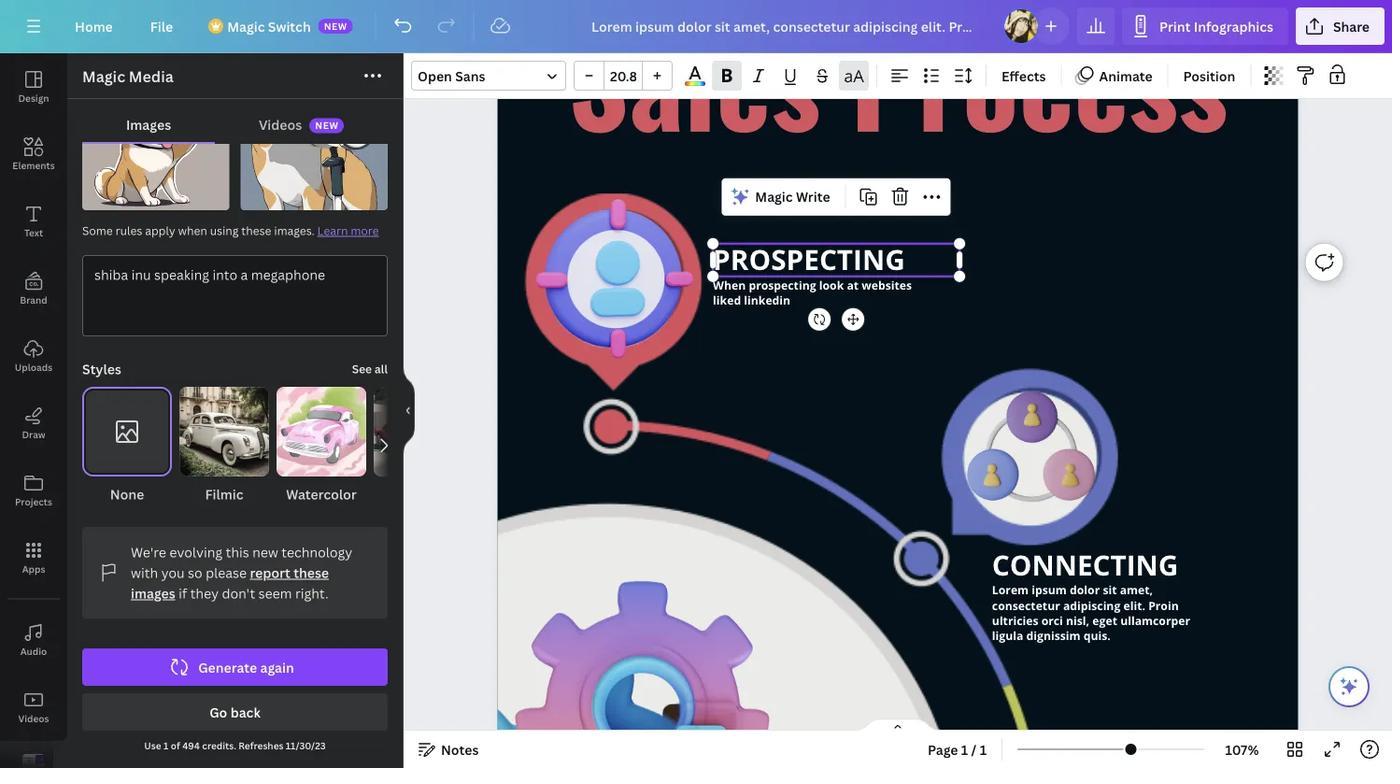 Task type: locate. For each thing, give the bounding box(es) containing it.
sans
[[455, 67, 485, 85]]

0 vertical spatial videos
[[259, 115, 302, 133]]

animate button
[[1070, 61, 1160, 91]]

0 vertical spatial magic
[[227, 17, 265, 35]]

magic left "switch" at left
[[227, 17, 265, 35]]

amet,
[[1120, 583, 1153, 598]]

orci
[[1042, 613, 1063, 629]]

0 vertical spatial these
[[241, 223, 271, 238]]

audio
[[20, 645, 47, 657]]

text button
[[0, 188, 67, 255]]

go
[[210, 703, 227, 721]]

Design title text field
[[577, 7, 995, 45]]

this
[[226, 543, 249, 561]]

see all button
[[352, 360, 388, 378]]

proin
[[1148, 598, 1179, 614]]

draw button
[[0, 390, 67, 457]]

linkedin
[[744, 293, 791, 308]]

0 horizontal spatial 1
[[164, 739, 169, 752]]

canva assistant image
[[1338, 676, 1361, 698]]

2 horizontal spatial magic
[[755, 189, 793, 206]]

infographics
[[1194, 17, 1274, 35]]

sit
[[1103, 583, 1117, 598]]

technology
[[282, 543, 352, 561]]

photo
[[399, 485, 438, 503]]

main menu bar
[[0, 0, 1392, 53]]

1 left of
[[164, 739, 169, 752]]

elements button
[[0, 121, 67, 188]]

videos inside videos 'button'
[[18, 712, 49, 725]]

1 vertical spatial videos
[[18, 712, 49, 725]]

use
[[144, 739, 161, 752]]

design
[[18, 92, 49, 104]]

Describe an image. Include objects, colors, places... text field
[[83, 256, 387, 335]]

1 for /
[[961, 741, 968, 758]]

when prospecting look at websites liked linkedin
[[713, 277, 912, 308]]

you
[[161, 564, 185, 582]]

these inside "report these images"
[[294, 564, 329, 582]]

some rules apply when using these images. learn more
[[82, 223, 379, 238]]

apply
[[145, 223, 175, 238]]

dolor
[[1070, 583, 1100, 598]]

hide image
[[403, 366, 415, 456]]

107% button
[[1212, 735, 1273, 764]]

1
[[164, 739, 169, 752], [961, 741, 968, 758], [980, 741, 987, 758]]

print
[[1160, 17, 1191, 35]]

1 left "/"
[[961, 741, 968, 758]]

with
[[131, 564, 158, 582]]

1 right "/"
[[980, 741, 987, 758]]

videos
[[259, 115, 302, 133], [18, 712, 49, 725]]

/
[[972, 741, 977, 758]]

generate again button
[[82, 649, 388, 686]]

file
[[150, 17, 173, 35]]

these right using
[[241, 223, 271, 238]]

2 vertical spatial magic
[[755, 189, 793, 206]]

report these images
[[131, 564, 329, 602]]

eget
[[1093, 613, 1118, 629]]

all
[[375, 361, 388, 377]]

magic media
[[82, 66, 174, 86]]

1 vertical spatial these
[[294, 564, 329, 582]]

1 vertical spatial magic
[[82, 66, 125, 86]]

videos button
[[0, 674, 67, 741]]

0 vertical spatial new
[[324, 20, 347, 32]]

position button
[[1176, 61, 1243, 91]]

audio button
[[0, 606, 67, 674]]

magic left write
[[755, 189, 793, 206]]

filmic group
[[179, 387, 269, 505]]

magic for magic media
[[82, 66, 125, 86]]

watercolor
[[286, 485, 357, 503]]

magic inside main menu bar
[[227, 17, 265, 35]]

magic
[[227, 17, 265, 35], [82, 66, 125, 86], [755, 189, 793, 206]]

evolving
[[169, 543, 223, 561]]

1 horizontal spatial magic
[[227, 17, 265, 35]]

0 horizontal spatial videos
[[18, 712, 49, 725]]

images.
[[274, 223, 315, 238]]

effects
[[1002, 67, 1046, 85]]

these
[[241, 223, 271, 238], [294, 564, 329, 582]]

of
[[171, 739, 180, 752]]

these up right.
[[294, 564, 329, 582]]

0 horizontal spatial magic
[[82, 66, 125, 86]]

position
[[1184, 67, 1236, 85]]

file button
[[135, 7, 188, 45]]

magic left media
[[82, 66, 125, 86]]

don't
[[222, 585, 255, 602]]

group
[[574, 61, 673, 91]]

when
[[713, 277, 746, 293]]

ullamcorper
[[1120, 613, 1190, 629]]

again
[[260, 658, 294, 676]]

print infographics
[[1160, 17, 1274, 35]]

new
[[252, 543, 278, 561]]

images
[[126, 115, 171, 133]]

brand button
[[0, 255, 67, 322]]

magic inside button
[[755, 189, 793, 206]]

images button
[[82, 107, 215, 142]]

uploads button
[[0, 322, 67, 390]]

generate again
[[198, 658, 294, 676]]

1 vertical spatial new
[[315, 119, 339, 132]]

home link
[[60, 7, 128, 45]]

please
[[206, 564, 247, 582]]

1 horizontal spatial these
[[294, 564, 329, 582]]

print infographics button
[[1122, 7, 1289, 45]]

elit.
[[1124, 598, 1146, 614]]

seem
[[259, 585, 292, 602]]

consectetur
[[992, 598, 1060, 614]]

magic for magic write
[[755, 189, 793, 206]]

1 horizontal spatial 1
[[961, 741, 968, 758]]

see
[[352, 361, 372, 377]]

notes
[[441, 741, 479, 758]]



Task type: describe. For each thing, give the bounding box(es) containing it.
home
[[75, 17, 113, 35]]

generate
[[198, 658, 257, 676]]

use 1 of 494 credits. refreshes 11/30/23
[[144, 739, 326, 752]]

projects
[[15, 495, 52, 508]]

494
[[182, 739, 200, 752]]

none group
[[82, 387, 172, 505]]

ultricies
[[992, 613, 1039, 629]]

adipiscing
[[1063, 598, 1121, 614]]

if they don't seem right.
[[175, 585, 329, 602]]

write
[[796, 189, 830, 206]]

apps
[[22, 563, 45, 575]]

side panel tab list
[[0, 53, 67, 768]]

nisl,
[[1066, 613, 1090, 629]]

lorem
[[992, 583, 1029, 598]]

2 horizontal spatial 1
[[980, 741, 987, 758]]

so
[[188, 564, 202, 582]]

report these images link
[[131, 564, 329, 602]]

images
[[131, 585, 175, 602]]

dignissim
[[1026, 628, 1081, 644]]

apps button
[[0, 524, 67, 592]]

page 1 / 1
[[928, 741, 987, 758]]

filmic
[[205, 485, 243, 503]]

credits.
[[202, 739, 236, 752]]

using
[[210, 223, 239, 238]]

1 horizontal spatial videos
[[259, 115, 302, 133]]

connecting
[[992, 547, 1179, 584]]

107%
[[1226, 741, 1259, 758]]

learn
[[317, 223, 348, 238]]

prospecting
[[749, 277, 816, 293]]

quis.
[[1084, 628, 1111, 644]]

refreshes
[[239, 739, 284, 752]]

0 horizontal spatial these
[[241, 223, 271, 238]]

learn more link
[[317, 223, 379, 238]]

magic switch
[[227, 17, 311, 35]]

we're evolving this new technology with you so please
[[131, 543, 352, 582]]

rules
[[116, 223, 142, 238]]

share
[[1333, 17, 1370, 35]]

watercolor group
[[277, 387, 366, 505]]

design button
[[0, 53, 67, 121]]

photo group
[[374, 387, 464, 505]]

right.
[[295, 585, 329, 602]]

draw
[[22, 428, 45, 441]]

see all
[[352, 361, 388, 377]]

1 for of
[[164, 739, 169, 752]]

new inside main menu bar
[[324, 20, 347, 32]]

magic for magic switch
[[227, 17, 265, 35]]

share button
[[1296, 7, 1385, 45]]

notes button
[[411, 735, 486, 764]]

page
[[928, 741, 958, 758]]

ipsum
[[1032, 583, 1067, 598]]

liked
[[713, 293, 741, 308]]

we're
[[131, 543, 166, 561]]

text
[[24, 226, 43, 239]]

11/30/23
[[286, 739, 326, 752]]

open sans
[[418, 67, 485, 85]]

magic write button
[[725, 183, 838, 212]]

– – number field
[[610, 67, 636, 85]]

at
[[847, 277, 859, 293]]

go back button
[[82, 693, 388, 731]]

back
[[231, 703, 261, 721]]

none
[[110, 485, 144, 503]]

media
[[129, 66, 174, 86]]

go back
[[210, 703, 261, 721]]

prospecting
[[713, 241, 905, 279]]

if
[[179, 585, 187, 602]]

lorem ipsum dolor sit amet, consectetur adipiscing elit. proin ultricies orci nisl, eget ullamcorper ligula dignissim quis.
[[992, 583, 1190, 644]]

uploads
[[15, 361, 52, 373]]

show pages image
[[853, 718, 943, 733]]

when
[[178, 223, 207, 238]]

websites
[[862, 277, 912, 293]]

they
[[190, 585, 219, 602]]

report
[[250, 564, 291, 582]]

elements
[[12, 159, 55, 171]]

animate
[[1099, 67, 1153, 85]]

more
[[351, 223, 379, 238]]

color range image
[[685, 81, 705, 86]]

magic write
[[755, 189, 830, 206]]



Task type: vqa. For each thing, say whether or not it's contained in the screenshot.
107%
yes



